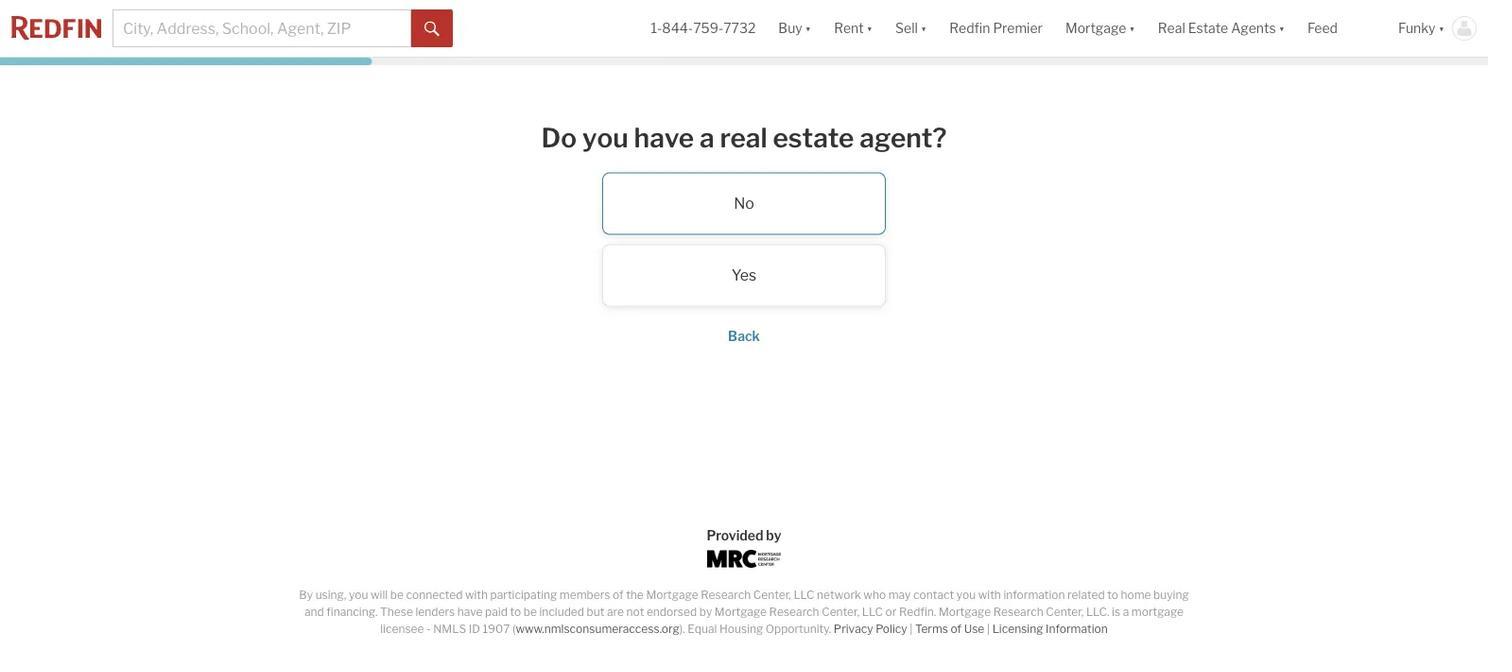 Task type: describe. For each thing, give the bounding box(es) containing it.
estate agent?
[[773, 122, 947, 154]]

policy
[[876, 623, 908, 637]]

2 horizontal spatial you
[[957, 589, 976, 603]]

but
[[587, 606, 605, 620]]

may
[[889, 589, 911, 603]]

1907
[[483, 623, 510, 637]]

back button
[[728, 329, 760, 345]]

0 horizontal spatial research
[[701, 589, 751, 603]]

▾ for buy ▾
[[806, 20, 812, 36]]

▾ for sell ▾
[[921, 20, 927, 36]]

yes
[[732, 266, 757, 285]]

endorsed
[[647, 606, 697, 620]]

759-
[[693, 20, 724, 36]]

-
[[427, 623, 431, 637]]

1 horizontal spatial you
[[583, 122, 629, 154]]

submit search image
[[425, 22, 440, 37]]

mortgage up housing on the bottom of page
[[715, 606, 767, 620]]

licensing information link
[[993, 623, 1108, 637]]

mortgage
[[1132, 606, 1184, 620]]

sell ▾
[[896, 20, 927, 36]]

who
[[864, 589, 886, 603]]

rent ▾
[[834, 20, 873, 36]]

back
[[728, 329, 760, 345]]

privacy policy link
[[834, 623, 908, 637]]

1 | from the left
[[910, 623, 913, 637]]

sell ▾ button
[[896, 0, 927, 57]]

0 horizontal spatial to
[[510, 606, 521, 620]]

sell
[[896, 20, 918, 36]]

lenders
[[416, 606, 455, 620]]

and
[[305, 606, 324, 620]]

agents
[[1232, 20, 1277, 36]]

1-
[[651, 20, 662, 36]]

City, Address, School, Agent, ZIP search field
[[113, 9, 411, 47]]

(
[[513, 623, 516, 637]]

2 horizontal spatial center,
[[1046, 606, 1084, 620]]

do
[[542, 122, 577, 154]]

redfin premier button
[[939, 0, 1055, 57]]

mortgage ▾ button
[[1066, 0, 1136, 57]]

▾ for mortgage ▾
[[1130, 20, 1136, 36]]

do you have a real estate agent? option group
[[366, 173, 1123, 307]]

2 | from the left
[[987, 623, 990, 637]]

will
[[371, 589, 388, 603]]

2 with from the left
[[979, 589, 1002, 603]]

redfin premier
[[950, 20, 1043, 36]]

mortgage inside dropdown button
[[1066, 20, 1127, 36]]

by
[[299, 589, 313, 603]]

▾ for funky ▾
[[1439, 20, 1445, 36]]

www.nmlsconsumeraccess.org
[[516, 623, 680, 637]]

mortgage up the endorsed
[[646, 589, 699, 603]]

5 ▾ from the left
[[1279, 20, 1286, 36]]

housing
[[720, 623, 764, 637]]

0 vertical spatial llc
[[794, 589, 815, 603]]

by using, you will be connected with participating members of the mortgage research center, llc network who may contact you with information related to home buying and financing. these lenders have paid to be included but are not endorsed by mortgage research center, llc or redfin. mortgage research center, llc. is a mortgage licensee - nmls id 1907 (
[[299, 589, 1190, 637]]

financing.
[[327, 606, 378, 620]]

funky
[[1399, 20, 1436, 36]]

funky ▾
[[1399, 20, 1445, 36]]

members
[[560, 589, 611, 603]]

www.nmlsconsumeraccess.org link
[[516, 623, 680, 637]]

using,
[[316, 589, 347, 603]]

0 vertical spatial be
[[390, 589, 404, 603]]

real
[[720, 122, 768, 154]]

home
[[1121, 589, 1152, 603]]

provided
[[707, 528, 764, 544]]

redfin.
[[899, 606, 937, 620]]

terms of use link
[[916, 623, 985, 637]]

contact
[[914, 589, 955, 603]]

premier
[[994, 20, 1043, 36]]

real estate agents ▾ link
[[1159, 0, 1286, 57]]

buy
[[779, 20, 803, 36]]



Task type: locate. For each thing, give the bounding box(es) containing it.
buy ▾
[[779, 20, 812, 36]]

llc up opportunity.
[[794, 589, 815, 603]]

by
[[767, 528, 782, 544], [700, 606, 713, 620]]

1 horizontal spatial llc
[[863, 606, 883, 620]]

1 horizontal spatial by
[[767, 528, 782, 544]]

real estate agents ▾ button
[[1147, 0, 1297, 57]]

use
[[965, 623, 985, 637]]

0 vertical spatial to
[[1108, 589, 1119, 603]]

have inside by using, you will be connected with participating members of the mortgage research center, llc network who may contact you with information related to home buying and financing. these lenders have paid to be included but are not endorsed by mortgage research center, llc or redfin. mortgage research center, llc. is a mortgage licensee - nmls id 1907 (
[[458, 606, 483, 620]]

research up the licensing
[[994, 606, 1044, 620]]

844-
[[662, 20, 693, 36]]

with up paid
[[465, 589, 488, 603]]

3 ▾ from the left
[[921, 20, 927, 36]]

0 horizontal spatial have
[[458, 606, 483, 620]]

1 vertical spatial be
[[524, 606, 537, 620]]

a left real
[[700, 122, 715, 154]]

1 horizontal spatial have
[[634, 122, 694, 154]]

1 vertical spatial by
[[700, 606, 713, 620]]

center,
[[754, 589, 792, 603], [822, 606, 860, 620], [1046, 606, 1084, 620]]

0 horizontal spatial llc
[[794, 589, 815, 603]]

of
[[613, 589, 624, 603], [951, 623, 962, 637]]

a
[[700, 122, 715, 154], [1123, 606, 1130, 620]]

have up id
[[458, 606, 483, 620]]

buying
[[1154, 589, 1190, 603]]

be up these
[[390, 589, 404, 603]]

of for members
[[613, 589, 624, 603]]

4 ▾ from the left
[[1130, 20, 1136, 36]]

by inside by using, you will be connected with participating members of the mortgage research center, llc network who may contact you with information related to home buying and financing. these lenders have paid to be included but are not endorsed by mortgage research center, llc or redfin. mortgage research center, llc. is a mortgage licensee - nmls id 1907 (
[[700, 606, 713, 620]]

center, up opportunity.
[[754, 589, 792, 603]]

0 vertical spatial a
[[700, 122, 715, 154]]

real
[[1159, 20, 1186, 36]]

connected
[[406, 589, 463, 603]]

0 horizontal spatial you
[[349, 589, 368, 603]]

related
[[1068, 589, 1105, 603]]

included
[[540, 606, 585, 620]]

1 horizontal spatial |
[[987, 623, 990, 637]]

1-844-759-7732 link
[[651, 20, 756, 36]]

feed button
[[1297, 0, 1388, 57]]

feed
[[1308, 20, 1338, 36]]

of for terms
[[951, 623, 962, 637]]

information
[[1004, 589, 1066, 603]]

1 horizontal spatial be
[[524, 606, 537, 620]]

opportunity.
[[766, 623, 832, 637]]

mortgage ▾
[[1066, 20, 1136, 36]]

research up opportunity.
[[770, 606, 820, 620]]

center, down network
[[822, 606, 860, 620]]

6 ▾ from the left
[[1439, 20, 1445, 36]]

to
[[1108, 589, 1119, 603], [510, 606, 521, 620]]

| down 'redfin.'
[[910, 623, 913, 637]]

1 horizontal spatial with
[[979, 589, 1002, 603]]

with
[[465, 589, 488, 603], [979, 589, 1002, 603]]

the
[[626, 589, 644, 603]]

mortgage research center image
[[708, 551, 781, 569]]

be down participating
[[524, 606, 537, 620]]

llc
[[794, 589, 815, 603], [863, 606, 883, 620]]

no
[[734, 194, 755, 213]]

| right use
[[987, 623, 990, 637]]

of left use
[[951, 623, 962, 637]]

rent
[[834, 20, 864, 36]]

privacy
[[834, 623, 874, 637]]

).
[[680, 623, 686, 637]]

llc.
[[1087, 606, 1110, 620]]

participating
[[491, 589, 557, 603]]

are
[[607, 606, 624, 620]]

redfin
[[950, 20, 991, 36]]

real estate agents ▾
[[1159, 20, 1286, 36]]

2 horizontal spatial research
[[994, 606, 1044, 620]]

1-844-759-7732
[[651, 20, 756, 36]]

have left real
[[634, 122, 694, 154]]

paid
[[485, 606, 508, 620]]

1 vertical spatial have
[[458, 606, 483, 620]]

0 vertical spatial have
[[634, 122, 694, 154]]

1 vertical spatial to
[[510, 606, 521, 620]]

▾ right the buy
[[806, 20, 812, 36]]

0 horizontal spatial with
[[465, 589, 488, 603]]

▾ right funky
[[1439, 20, 1445, 36]]

▾ for rent ▾
[[867, 20, 873, 36]]

information
[[1046, 623, 1108, 637]]

0 horizontal spatial a
[[700, 122, 715, 154]]

1 horizontal spatial research
[[770, 606, 820, 620]]

0 horizontal spatial by
[[700, 606, 713, 620]]

0 horizontal spatial of
[[613, 589, 624, 603]]

to up is
[[1108, 589, 1119, 603]]

to up ( at bottom
[[510, 606, 521, 620]]

you
[[583, 122, 629, 154], [349, 589, 368, 603], [957, 589, 976, 603]]

you right do
[[583, 122, 629, 154]]

mortgage
[[1066, 20, 1127, 36], [646, 589, 699, 603], [715, 606, 767, 620], [939, 606, 991, 620]]

▾ left real
[[1130, 20, 1136, 36]]

do you have a real estate agent?
[[542, 122, 947, 154]]

be
[[390, 589, 404, 603], [524, 606, 537, 620]]

rent ▾ button
[[823, 0, 885, 57]]

terms
[[916, 623, 949, 637]]

www.nmlsconsumeraccess.org ). equal housing opportunity. privacy policy | terms of use | licensing information
[[516, 623, 1108, 637]]

nmls
[[433, 623, 466, 637]]

estate
[[1189, 20, 1229, 36]]

2 ▾ from the left
[[867, 20, 873, 36]]

network
[[817, 589, 862, 603]]

buy ▾ button
[[779, 0, 812, 57]]

1 vertical spatial of
[[951, 623, 962, 637]]

|
[[910, 623, 913, 637], [987, 623, 990, 637]]

1 horizontal spatial to
[[1108, 589, 1119, 603]]

these
[[380, 606, 413, 620]]

licensing
[[993, 623, 1044, 637]]

1 horizontal spatial center,
[[822, 606, 860, 620]]

1 horizontal spatial a
[[1123, 606, 1130, 620]]

0 horizontal spatial center,
[[754, 589, 792, 603]]

research up housing on the bottom of page
[[701, 589, 751, 603]]

have
[[634, 122, 694, 154], [458, 606, 483, 620]]

mortgage up use
[[939, 606, 991, 620]]

sell ▾ button
[[885, 0, 939, 57]]

not
[[627, 606, 644, 620]]

1 ▾ from the left
[[806, 20, 812, 36]]

is
[[1112, 606, 1121, 620]]

buy ▾ button
[[767, 0, 823, 57]]

of inside by using, you will be connected with participating members of the mortgage research center, llc network who may contact you with information related to home buying and financing. these lenders have paid to be included but are not endorsed by mortgage research center, llc or redfin. mortgage research center, llc. is a mortgage licensee - nmls id 1907 (
[[613, 589, 624, 603]]

mortgage left real
[[1066, 20, 1127, 36]]

equal
[[688, 623, 717, 637]]

you right "contact"
[[957, 589, 976, 603]]

▾ right rent on the right top of page
[[867, 20, 873, 36]]

provided by
[[707, 528, 782, 544]]

by up equal
[[700, 606, 713, 620]]

7732
[[724, 20, 756, 36]]

of left the
[[613, 589, 624, 603]]

by up the mortgage research center image
[[767, 528, 782, 544]]

a inside by using, you will be connected with participating members of the mortgage research center, llc network who may contact you with information related to home buying and financing. these lenders have paid to be included but are not endorsed by mortgage research center, llc or redfin. mortgage research center, llc. is a mortgage licensee - nmls id 1907 (
[[1123, 606, 1130, 620]]

1 vertical spatial a
[[1123, 606, 1130, 620]]

▾
[[806, 20, 812, 36], [867, 20, 873, 36], [921, 20, 927, 36], [1130, 20, 1136, 36], [1279, 20, 1286, 36], [1439, 20, 1445, 36]]

mortgage ▾ button
[[1055, 0, 1147, 57]]

or
[[886, 606, 897, 620]]

with up use
[[979, 589, 1002, 603]]

center, up information
[[1046, 606, 1084, 620]]

0 horizontal spatial |
[[910, 623, 913, 637]]

0 horizontal spatial be
[[390, 589, 404, 603]]

research
[[701, 589, 751, 603], [770, 606, 820, 620], [994, 606, 1044, 620]]

1 horizontal spatial of
[[951, 623, 962, 637]]

id
[[469, 623, 480, 637]]

0 vertical spatial of
[[613, 589, 624, 603]]

▾ right sell
[[921, 20, 927, 36]]

0 vertical spatial by
[[767, 528, 782, 544]]

1 with from the left
[[465, 589, 488, 603]]

a right is
[[1123, 606, 1130, 620]]

you up financing.
[[349, 589, 368, 603]]

licensee
[[380, 623, 424, 637]]

llc up privacy policy link
[[863, 606, 883, 620]]

1 vertical spatial llc
[[863, 606, 883, 620]]

rent ▾ button
[[834, 0, 873, 57]]

▾ right "agents"
[[1279, 20, 1286, 36]]



Task type: vqa. For each thing, say whether or not it's contained in the screenshot.
who
yes



